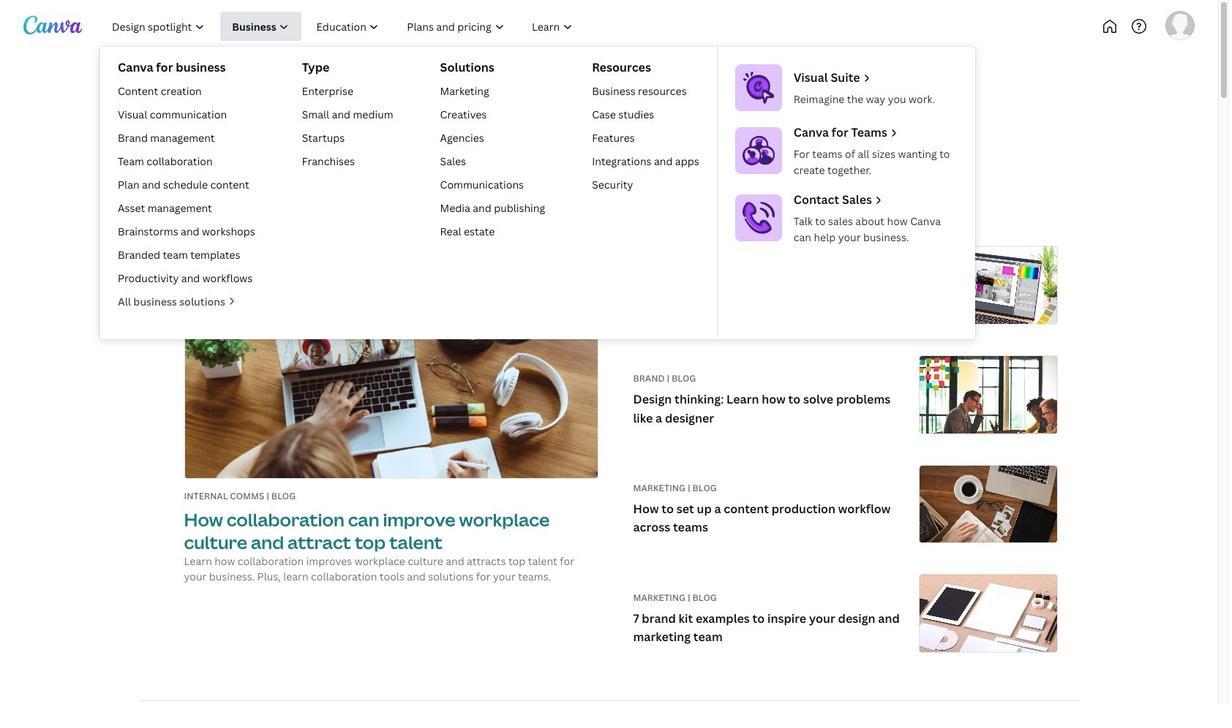 Task type: locate. For each thing, give the bounding box(es) containing it.
importance of visual communication image
[[919, 247, 1057, 349]]

menu
[[100, 47, 975, 339]]



Task type: describe. For each thing, give the bounding box(es) containing it.
top level navigation element
[[100, 12, 975, 339]]



Task type: vqa. For each thing, say whether or not it's contained in the screenshot.
importance of visual communication image
yes



